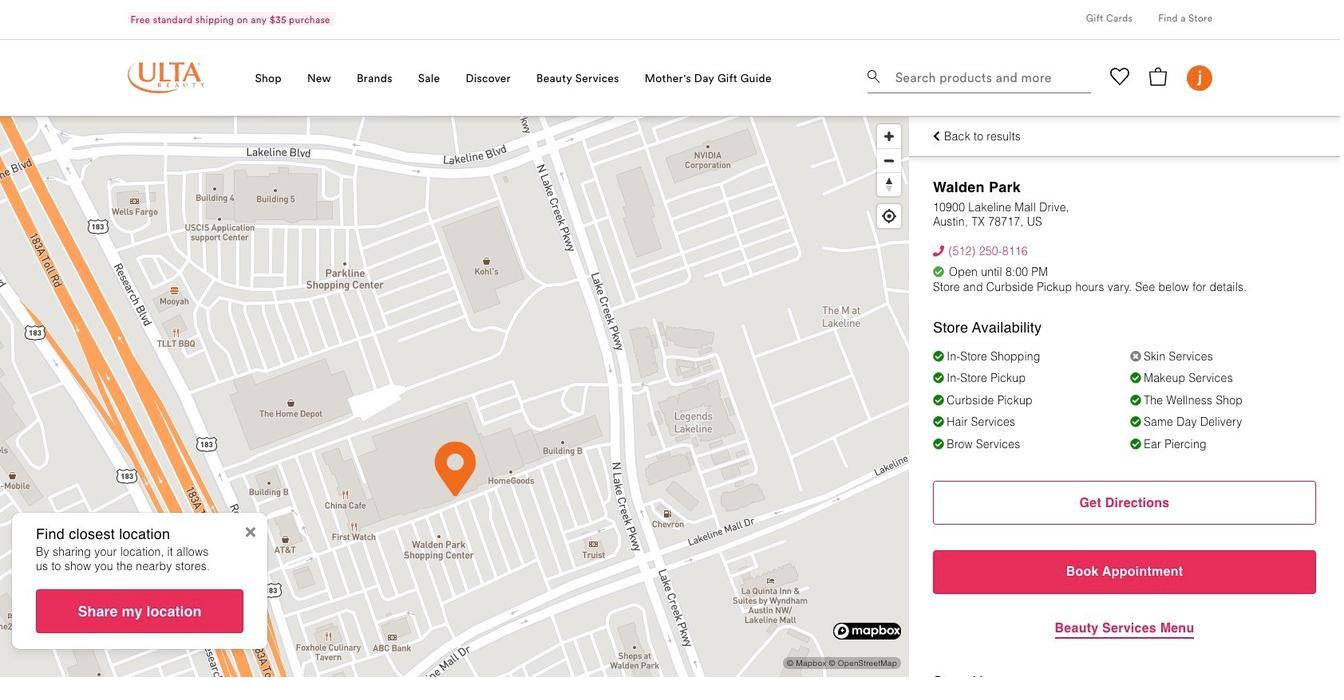 Task type: locate. For each thing, give the bounding box(es) containing it.
Search products and more search field
[[894, 61, 1087, 85]]

favorites icon image
[[1111, 67, 1130, 86]]

map element
[[0, 117, 909, 678]]

0 items in bag image
[[1149, 67, 1169, 86]]

times image
[[246, 526, 256, 540]]

phone image
[[933, 246, 944, 256]]

None search field
[[868, 58, 1092, 97]]



Task type: vqa. For each thing, say whether or not it's contained in the screenshot.
Search products and more Search Field
yes



Task type: describe. For each thing, give the bounding box(es) containing it.
check circle image
[[933, 267, 945, 278]]

reset bearing to north image
[[882, 177, 898, 193]]



